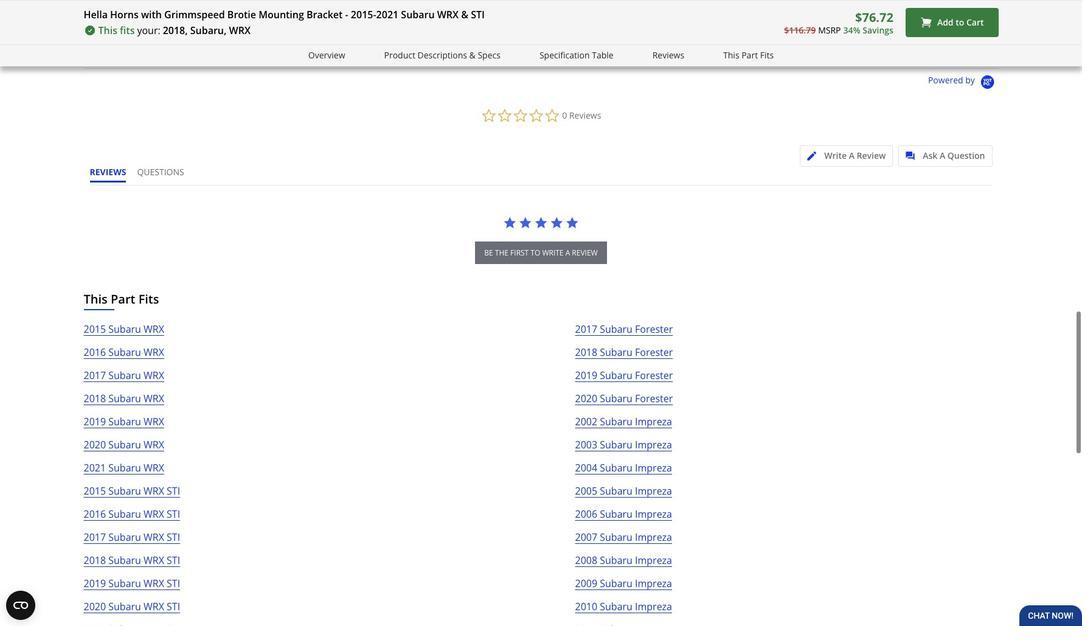 Task type: locate. For each thing, give the bounding box(es) containing it.
wrx down 2016 subaru wrx "link"
[[144, 369, 164, 382]]

sti up 2016 subaru wrx sti
[[167, 485, 180, 498]]

subaru for 2021 subaru wrx
[[108, 461, 141, 475]]

1 vertical spatial 2021
[[84, 461, 106, 475]]

wrx inside 2019 subaru wrx sti link
[[144, 577, 164, 590]]

2017 inside "link"
[[84, 531, 106, 544]]

2016 subaru wrx
[[84, 346, 164, 359]]

wrx right 2015+
[[460, 18, 477, 29]]

1 2016 from the top
[[84, 346, 106, 359]]

write
[[542, 248, 564, 258]]

1 vertical spatial fits
[[139, 291, 159, 307]]

... left oe
[[939, 18, 945, 29]]

1 horizontal spatial a
[[940, 150, 946, 161]]

wrx inside the 2017 subaru wrx link
[[144, 369, 164, 382]]

0 vertical spatial 2018
[[575, 346, 598, 359]]

forester up 2018 subaru forester
[[635, 323, 673, 336]]

2 2015 from the top
[[84, 485, 106, 498]]

1 horizontal spatial fits
[[761, 49, 774, 61]]

review
[[857, 150, 886, 161]]

2021 subaru wrx
[[84, 461, 164, 475]]

2016 down the 2015 subaru wrx sti link
[[84, 508, 106, 521]]

subaru down the '2018 subaru wrx' "link" on the bottom of the page
[[108, 415, 141, 429]]

1 horizontal spatial part
[[742, 49, 758, 61]]

2008 subaru impreza
[[575, 554, 672, 567]]

style...
[[786, 18, 810, 29]]

0 vertical spatial 2016
[[84, 346, 106, 359]]

wrx
[[437, 8, 459, 21], [460, 18, 477, 29], [229, 24, 251, 37], [144, 323, 164, 336], [144, 346, 164, 359], [144, 369, 164, 382], [144, 392, 164, 405], [144, 415, 164, 429], [144, 438, 164, 452], [144, 461, 164, 475], [144, 485, 164, 498], [144, 508, 164, 521], [144, 531, 164, 544], [144, 554, 164, 567], [144, 577, 164, 590], [144, 600, 164, 614]]

subaru down 2008 subaru impreza link at the bottom right of the page
[[600, 577, 633, 590]]

0 vertical spatial reviews
[[653, 49, 685, 61]]

0 vertical spatial 2019
[[575, 369, 598, 382]]

7 total reviews element for expreme
[[117, 29, 214, 39]]

wrx inside 2020 subaru wrx sti link
[[144, 600, 164, 614]]

9 impreza from the top
[[635, 600, 672, 614]]

2020 subaru forester
[[575, 392, 673, 405]]

wrx inside 2015 subaru wrx link
[[144, 323, 164, 336]]

forester down 2019 subaru forester link
[[635, 392, 673, 405]]

a right write
[[849, 150, 855, 161]]

- right radiator
[[937, 18, 939, 29]]

wrx up 2015 subaru wrx sti
[[144, 461, 164, 475]]

subaru for 2006 subaru impreza
[[600, 508, 633, 521]]

subaru for 2003 subaru impreza
[[600, 438, 633, 452]]

3 forester from the top
[[635, 369, 673, 382]]

0 horizontal spatial 7 total reviews element
[[117, 29, 214, 39]]

wrx inside 2019 subaru wrx link
[[144, 415, 164, 429]]

2004 subaru impreza link
[[575, 460, 672, 483]]

2020 for 2020 subaru forester
[[575, 392, 598, 405]]

6 impreza from the top
[[635, 531, 672, 544]]

specification table
[[540, 49, 614, 61]]

tab list
[[90, 166, 195, 185]]

oil
[[314, 18, 324, 29], [398, 18, 408, 29]]

wrx down 2018 subaru wrx sti link
[[144, 577, 164, 590]]

2017 for 2017 subaru wrx sti
[[84, 531, 106, 544]]

2 2016 from the top
[[84, 508, 106, 521]]

impreza for 2004 subaru impreza
[[635, 461, 672, 475]]

2016 inside "link"
[[84, 346, 106, 359]]

subaru down 2015 subaru wrx link
[[108, 346, 141, 359]]

star image
[[135, 30, 144, 39], [144, 30, 153, 39], [233, 30, 242, 39], [251, 30, 261, 39], [816, 30, 825, 39], [825, 30, 835, 39], [835, 30, 844, 39], [853, 30, 862, 39], [933, 30, 942, 39], [951, 30, 960, 39], [960, 30, 969, 39], [503, 216, 517, 230], [535, 216, 548, 230], [550, 216, 564, 230]]

subaru down 2017 subaru wrx sti "link"
[[108, 554, 141, 567]]

be the first to write a review
[[485, 248, 598, 258]]

2010 subaru impreza
[[575, 600, 672, 614]]

impreza for 2007 subaru impreza
[[635, 531, 672, 544]]

2016 subaru wrx sti link
[[84, 506, 180, 530]]

2 vertical spatial 2019
[[84, 577, 106, 590]]

2018 down the 2017 subaru wrx link
[[84, 392, 106, 405]]

subaru down 2018 subaru forester link
[[600, 369, 633, 382]]

1 2015 from the top
[[84, 323, 106, 336]]

0 horizontal spatial &
[[461, 8, 469, 21]]

1 horizontal spatial ...
[[1034, 18, 1040, 29]]

wrx up 2016 subaru wrx
[[144, 323, 164, 336]]

questions
[[137, 166, 184, 178]]

0 vertical spatial this part fits
[[724, 49, 774, 61]]

2021
[[376, 8, 399, 21], [84, 461, 106, 475]]

impreza down "2003 subaru impreza" link
[[635, 461, 672, 475]]

a right ask
[[940, 150, 946, 161]]

a for ask
[[940, 150, 946, 161]]

2 vertical spatial 2017
[[84, 531, 106, 544]]

2021 subaru wrx link
[[84, 460, 164, 483]]

2020 for 2020 subaru wrx
[[84, 438, 106, 452]]

2018 inside "link"
[[84, 392, 106, 405]]

impreza down 2006 subaru impreza link
[[635, 531, 672, 544]]

2015 down 2021 subaru wrx link on the left of page
[[84, 485, 106, 498]]

2 oil from the left
[[398, 18, 408, 29]]

2020 subaru forester link
[[575, 391, 673, 414]]

forester for 2017 subaru forester
[[635, 323, 673, 336]]

impreza inside 'link'
[[635, 461, 672, 475]]

wrx down 2016 subaru wrx sti link
[[144, 531, 164, 544]]

2018 subaru wrx
[[84, 392, 164, 405]]

1 vertical spatial 2019
[[84, 415, 106, 429]]

oil right oem
[[398, 18, 408, 29]]

& right 2015+
[[461, 8, 469, 21]]

wrx down the '2018 subaru wrx' "link" on the bottom of the page
[[144, 415, 164, 429]]

subaru up 2016 subaru wrx
[[108, 323, 141, 336]]

stock
[[536, 18, 555, 29]]

2002 subaru impreza
[[575, 415, 672, 429]]

subaru down "2003 subaru impreza" link
[[600, 461, 633, 475]]

2017 for 2017 subaru wrx
[[84, 369, 106, 382]]

subaru for 2015 subaru wrx
[[108, 323, 141, 336]]

forester inside 'link'
[[635, 323, 673, 336]]

sti down 2018 subaru wrx sti link
[[167, 577, 180, 590]]

2015 subaru wrx sti link
[[84, 483, 180, 506]]

forester for 2020 subaru forester
[[635, 392, 673, 405]]

back...
[[237, 18, 261, 29]]

2019 subaru wrx sti link
[[84, 576, 180, 599]]

wrx for 2018 subaru wrx
[[144, 392, 164, 405]]

2016 subaru wrx sti
[[84, 508, 180, 521]]

oe
[[952, 18, 963, 29]]

1 vertical spatial 2018
[[84, 392, 106, 405]]

3 total reviews element
[[816, 29, 914, 39]]

subaru down the 2017 subaru forester 'link'
[[600, 346, 633, 359]]

0 horizontal spatial part
[[111, 291, 135, 307]]

wrx down 2017 subaru wrx sti "link"
[[144, 554, 164, 567]]

1 a from the left
[[849, 150, 855, 161]]

2017
[[575, 323, 598, 336], [84, 369, 106, 382], [84, 531, 106, 544]]

wrx inside 2018 subaru wrx sti link
[[144, 554, 164, 567]]

wrx for 2016 subaru wrx sti
[[144, 508, 164, 521]]

this part fits up 2015 subaru wrx
[[84, 291, 159, 307]]

2019 down 2018 subaru forester link
[[575, 369, 598, 382]]

1 horizontal spatial oil
[[398, 18, 408, 29]]

koyo aluminum racing radiator -...
[[816, 18, 945, 29]]

2019 for 2019 subaru forester
[[575, 369, 598, 382]]

subaru down 2019 subaru wrx sti link
[[108, 600, 141, 614]]

sti left laser
[[471, 8, 485, 21]]

2016 down 2015 subaru wrx link
[[84, 346, 106, 359]]

tomei
[[117, 18, 139, 29]]

wrx for 2021 subaru wrx
[[144, 461, 164, 475]]

this part fits down 1 total reviews element on the right top of page
[[724, 49, 774, 61]]

4 impreza from the top
[[635, 485, 672, 498]]

1 horizontal spatial &
[[470, 49, 476, 61]]

wrx left ngk at left top
[[437, 8, 459, 21]]

0 vertical spatial to
[[956, 17, 965, 28]]

2017 down 2016 subaru wrx "link"
[[84, 369, 106, 382]]

specs
[[478, 49, 501, 61]]

add to cart button
[[906, 8, 999, 37]]

2020 inside 2020 subaru wrx link
[[84, 438, 106, 452]]

1 horizontal spatial 2021
[[376, 8, 399, 21]]

3 impreza from the top
[[635, 461, 672, 475]]

0 vertical spatial fits
[[761, 49, 774, 61]]

subaru for 2020 subaru wrx
[[108, 438, 141, 452]]

subaru down 2020 subaru wrx link
[[108, 461, 141, 475]]

sti down 2019 subaru wrx sti link
[[167, 600, 180, 614]]

write
[[825, 150, 847, 161]]

2021 right valve...
[[376, 8, 399, 21]]

wrx inside 2016 subaru wrx sti link
[[144, 508, 164, 521]]

2020
[[575, 392, 598, 405], [84, 438, 106, 452], [84, 600, 106, 614]]

2006
[[575, 508, 598, 521]]

4 forester from the top
[[635, 392, 673, 405]]

2021 down 2020 subaru wrx link
[[84, 461, 106, 475]]

& left specs
[[470, 49, 476, 61]]

2018 subaru wrx link
[[84, 391, 164, 414]]

wrx down the 2017 subaru wrx link
[[144, 392, 164, 405]]

a
[[566, 248, 570, 258]]

2018 for 2018 subaru wrx
[[84, 392, 106, 405]]

iridium
[[507, 18, 534, 29]]

7 total reviews element
[[117, 29, 214, 39], [233, 29, 331, 39]]

a inside "dropdown button"
[[940, 150, 946, 161]]

2015 up 2016 subaru wrx
[[84, 323, 106, 336]]

0 vertical spatial 2017
[[575, 323, 598, 336]]

7 total reviews element containing (7)
[[117, 29, 214, 39]]

2 ... from the left
[[1034, 18, 1040, 29]]

2017 subaru wrx sti
[[84, 531, 180, 544]]

1 horizontal spatial reviews
[[653, 49, 685, 61]]

0 horizontal spatial reviews
[[570, 110, 601, 121]]

2020 inside 2020 subaru wrx sti link
[[84, 600, 106, 614]]

1 vertical spatial 2020
[[84, 438, 106, 452]]

2 vertical spatial 2020
[[84, 600, 106, 614]]

subaru down the 2015 subaru wrx sti link
[[108, 508, 141, 521]]

a inside dropdown button
[[849, 150, 855, 161]]

wrx inside 2016 subaru wrx "link"
[[144, 346, 164, 359]]

1 vertical spatial reviews
[[570, 110, 601, 121]]

& inside the 'product descriptions & specs' link
[[470, 49, 476, 61]]

1 vertical spatial 2017
[[84, 369, 106, 382]]

fits up 2015 subaru wrx
[[139, 291, 159, 307]]

star image
[[117, 30, 126, 39], [126, 30, 135, 39], [153, 30, 162, 39], [242, 30, 251, 39], [844, 30, 853, 39], [942, 30, 951, 39], [969, 30, 979, 39], [519, 216, 532, 230], [566, 216, 579, 230]]

mounting
[[259, 8, 304, 21]]

wrx for 2019 subaru wrx
[[144, 415, 164, 429]]

subaru down 2019 subaru wrx link
[[108, 438, 141, 452]]

2002 subaru impreza link
[[575, 414, 672, 437]]

subaru for 2009 subaru impreza
[[600, 577, 633, 590]]

subaru down 2007 subaru impreza link at the bottom of page
[[600, 554, 633, 567]]

2004
[[575, 461, 598, 475]]

style
[[965, 18, 983, 29]]

wrx inside 2021 subaru wrx link
[[144, 461, 164, 475]]

&
[[461, 8, 469, 21], [470, 49, 476, 61]]

powered by link
[[929, 75, 999, 90]]

savings
[[863, 24, 894, 36]]

2019 down 2018 subaru wrx sti link
[[84, 577, 106, 590]]

wrx for 2019 subaru wrx sti
[[144, 577, 164, 590]]

impreza for 2005 subaru impreza
[[635, 485, 672, 498]]

0 horizontal spatial a
[[849, 150, 855, 161]]

1 horizontal spatial to
[[956, 17, 965, 28]]

0 horizontal spatial ...
[[939, 18, 945, 29]]

descriptions
[[418, 49, 467, 61]]

subaru down the 2017 subaru wrx link
[[108, 392, 141, 405]]

2017 subaru wrx
[[84, 369, 164, 382]]

jdm
[[769, 18, 784, 29]]

a
[[849, 150, 855, 161], [940, 150, 946, 161]]

bracket
[[307, 8, 343, 21]]

wrx for 2017 subaru wrx
[[144, 369, 164, 382]]

impreza down 2002 subaru impreza "link"
[[635, 438, 672, 452]]

1 7 total reviews element from the left
[[117, 29, 214, 39]]

wrx inside 2020 subaru wrx link
[[144, 438, 164, 452]]

2020 down 2019 subaru wrx link
[[84, 438, 106, 452]]

impreza down 2004 subaru impreza 'link'
[[635, 485, 672, 498]]

2019 subaru wrx
[[84, 415, 164, 429]]

wrx for 2015 subaru wrx
[[144, 323, 164, 336]]

olm
[[933, 18, 950, 29]]

2018 subaru wrx sti link
[[84, 553, 180, 576]]

sti
[[471, 8, 485, 21], [167, 485, 180, 498], [167, 508, 180, 521], [167, 531, 180, 544], [167, 554, 180, 567], [167, 577, 180, 590], [167, 600, 180, 614]]

0 horizontal spatial 2021
[[84, 461, 106, 475]]

subaru down 2019 subaru forester link
[[600, 392, 633, 405]]

subaru down 2016 subaru wrx sti link
[[108, 531, 141, 544]]

subaru down 2021 subaru wrx link on the left of page
[[108, 485, 141, 498]]

2006 subaru impreza link
[[575, 506, 672, 530]]

2020 down 2019 subaru wrx sti link
[[84, 600, 106, 614]]

2 forester from the top
[[635, 346, 673, 359]]

sti for 2018 subaru wrx sti
[[167, 554, 180, 567]]

part up 2015 subaru wrx
[[111, 291, 135, 307]]

subaru down 2005 subaru impreza link
[[600, 508, 633, 521]]

impreza down 2009 subaru impreza link
[[635, 600, 672, 614]]

2 vertical spatial 2018
[[84, 554, 106, 567]]

subaru for 2004 subaru impreza
[[600, 461, 633, 475]]

wrx up 2016 subaru wrx sti
[[144, 485, 164, 498]]

ngk laser iridium stock heat range...
[[466, 18, 606, 29]]

subaru down 2004 subaru impreza 'link'
[[600, 485, 633, 498]]

0 horizontal spatial oil
[[314, 18, 324, 29]]

forester down the 2017 subaru forester 'link'
[[635, 346, 673, 359]]

subaru up 2018 subaru forester
[[600, 323, 633, 336]]

sti down 2017 subaru wrx sti "link"
[[167, 554, 180, 567]]

part down 1 total reviews element on the right top of page
[[742, 49, 758, 61]]

2017 subaru wrx link
[[84, 368, 164, 391]]

7 impreza from the top
[[635, 554, 672, 567]]

2020 inside 2020 subaru forester link
[[575, 392, 598, 405]]

2004 subaru impreza
[[575, 461, 672, 475]]

table
[[592, 49, 614, 61]]

2019 down the '2018 subaru wrx' "link" on the bottom of the page
[[84, 415, 106, 429]]

to right first
[[531, 248, 541, 258]]

2015-
[[351, 8, 376, 21]]

forester for 2019 subaru forester
[[635, 369, 673, 382]]

impreza
[[635, 415, 672, 429], [635, 438, 672, 452], [635, 461, 672, 475], [635, 485, 672, 498], [635, 508, 672, 521], [635, 531, 672, 544], [635, 554, 672, 567], [635, 577, 672, 590], [635, 600, 672, 614]]

subaru down 2009 subaru impreza link
[[600, 600, 633, 614]]

fits down 1 total reviews element on the right top of page
[[761, 49, 774, 61]]

subaru down 2020 subaru forester link
[[600, 415, 633, 429]]

forester down 2018 subaru forester link
[[635, 369, 673, 382]]

subaru down 2018 subaru wrx sti link
[[108, 577, 141, 590]]

... inside koyo aluminum racing radiator -... link
[[939, 18, 945, 29]]

wrx down 2019 subaru wrx sti link
[[144, 600, 164, 614]]

2 impreza from the top
[[635, 438, 672, 452]]

0 vertical spatial 2015
[[84, 323, 106, 336]]

1 horizontal spatial this part fits
[[724, 49, 774, 61]]

reviews
[[653, 49, 685, 61], [570, 110, 601, 121]]

0 vertical spatial &
[[461, 8, 469, 21]]

subaru down 2016 subaru wrx "link"
[[108, 369, 141, 382]]

8 impreza from the top
[[635, 577, 672, 590]]

koyo
[[816, 18, 835, 29]]

- left 2015-
[[345, 8, 349, 21]]

2018 subaru wrx sti
[[84, 554, 180, 567]]

wrx inside the 2015 subaru wrx sti link
[[144, 485, 164, 498]]

1 vertical spatial this part fits
[[84, 291, 159, 307]]

1 ... from the left
[[939, 18, 945, 29]]

oil left drain
[[314, 18, 324, 29]]

2017 inside 'link'
[[575, 323, 598, 336]]

2018 down 2017 subaru wrx sti "link"
[[84, 554, 106, 567]]

impreza inside "link"
[[635, 415, 672, 429]]

1 impreza from the top
[[635, 415, 672, 429]]

2 7 total reviews element from the left
[[233, 29, 331, 39]]

this left fits
[[98, 24, 117, 37]]

ask a question button
[[899, 146, 993, 167]]

tab list containing reviews
[[90, 166, 195, 185]]

1 forester from the top
[[635, 323, 673, 336]]

wrx down the 2015 subaru wrx sti link
[[144, 508, 164, 521]]

2 total reviews element
[[933, 29, 1030, 39]]

1 vertical spatial 2015
[[84, 485, 106, 498]]

cart
[[967, 17, 984, 28]]

wrx inside the '2018 subaru wrx' "link"
[[144, 392, 164, 405]]

2017 up 2018 subaru forester
[[575, 323, 598, 336]]

grimmspeed
[[164, 8, 225, 21]]

0 vertical spatial 2020
[[575, 392, 598, 405]]

wrx down 2015 subaru wrx link
[[144, 346, 164, 359]]

1 vertical spatial part
[[111, 291, 135, 307]]

this down 1 total reviews element on the right top of page
[[724, 49, 740, 61]]

subaru for 2019 subaru wrx
[[108, 415, 141, 429]]

subaru down 2002 subaru impreza "link"
[[600, 438, 633, 452]]

1 vertical spatial 2016
[[84, 508, 106, 521]]

impreza down 2008 subaru impreza link at the bottom right of the page
[[635, 577, 672, 590]]

sti down the 2015 subaru wrx sti link
[[167, 508, 180, 521]]

wrx down 2019 subaru wrx link
[[144, 438, 164, 452]]

2 a from the left
[[940, 150, 946, 161]]

quick
[[264, 18, 285, 29]]

wrx inside 2017 subaru wrx sti "link"
[[144, 531, 164, 544]]

1 vertical spatial &
[[470, 49, 476, 61]]

2020 up 2002
[[575, 392, 598, 405]]

... right guards
[[1034, 18, 1040, 29]]

with
[[141, 8, 162, 21]]

0 horizontal spatial fits
[[139, 291, 159, 307]]

2015 subaru wrx link
[[84, 321, 164, 345]]

1 vertical spatial to
[[531, 248, 541, 258]]

this up 2015 subaru wrx
[[84, 291, 108, 307]]

sti inside "link"
[[167, 531, 180, 544]]

to left 'style'
[[956, 17, 965, 28]]

1 horizontal spatial 7 total reviews element
[[233, 29, 331, 39]]

impreza down 2005 subaru impreza link
[[635, 508, 672, 521]]

be
[[485, 248, 493, 258]]

5 impreza from the top
[[635, 508, 672, 521]]

radiator
[[903, 18, 935, 29]]

subaru for 2019 subaru forester
[[600, 369, 633, 382]]

0 horizontal spatial to
[[531, 248, 541, 258]]

wrx for 2020 subaru wrx sti
[[144, 600, 164, 614]]

sti down 2016 subaru wrx sti link
[[167, 531, 180, 544]]

0 vertical spatial 2021
[[376, 8, 399, 21]]



Task type: describe. For each thing, give the bounding box(es) containing it.
subaru for 2018 subaru wrx sti
[[108, 554, 141, 567]]

fumoto quick engine oil drain valve... link
[[233, 0, 374, 29]]

sti for 2017 subaru wrx sti
[[167, 531, 180, 544]]

specification
[[540, 49, 590, 61]]

sti for 2015 subaru wrx sti
[[167, 485, 180, 498]]

dialog image
[[906, 152, 921, 161]]

subaru for 2020 subaru wrx sti
[[108, 600, 141, 614]]

facelift
[[741, 18, 767, 29]]

cat-
[[222, 18, 237, 29]]

brotie
[[227, 8, 256, 21]]

subaru for 2010 subaru impreza
[[600, 600, 633, 614]]

2020 for 2020 subaru wrx sti
[[84, 600, 106, 614]]

subaru for 2016 subaru wrx
[[108, 346, 141, 359]]

2007
[[575, 531, 598, 544]]

fumoto quick engine oil drain valve...
[[233, 18, 374, 29]]

1 oil from the left
[[314, 18, 324, 29]]

subaru oem oil filter - 2015+ wrx link
[[350, 0, 477, 29]]

2019 for 2019 subaru wrx sti
[[84, 577, 106, 590]]

subaru for 2015 subaru wrx sti
[[108, 485, 141, 498]]

subaru left oem
[[350, 18, 376, 29]]

overview link
[[308, 49, 345, 63]]

open widget image
[[6, 591, 35, 620]]

write a review
[[825, 150, 886, 161]]

subaru left 2015+
[[401, 8, 435, 21]]

product
[[384, 49, 416, 61]]

the
[[495, 248, 509, 258]]

your:
[[137, 24, 160, 37]]

range...
[[577, 18, 606, 29]]

horns
[[110, 8, 139, 21]]

impreza for 2010 subaru impreza
[[635, 600, 672, 614]]

2020 subaru wrx sti
[[84, 600, 180, 614]]

subaru for 2005 subaru impreza
[[600, 485, 633, 498]]

wrx inside 'subaru oem oil filter - 2015+ wrx' link
[[460, 18, 477, 29]]

subaru for 2020 subaru forester
[[600, 392, 633, 405]]

0 vertical spatial part
[[742, 49, 758, 61]]

2016 for 2016 subaru wrx
[[84, 346, 106, 359]]

2020 subaru wrx
[[84, 438, 164, 452]]

overview
[[308, 49, 345, 61]]

this fits your: 2018, subaru, wrx
[[98, 24, 251, 37]]

filter
[[410, 18, 429, 29]]

2 vertical spatial this
[[84, 291, 108, 307]]

7 total reviews element for quick
[[233, 29, 331, 39]]

2009 subaru impreza
[[575, 577, 672, 590]]

(3)
[[862, 29, 870, 39]]

powered by
[[929, 75, 978, 86]]

2018,
[[163, 24, 188, 37]]

impreza for 2006 subaru impreza
[[635, 508, 672, 521]]

wrx for 2016 subaru wrx
[[144, 346, 164, 359]]

a for write
[[849, 150, 855, 161]]

tomei expreme ti titantium cat-back... link
[[117, 0, 261, 29]]

2016 subaru wrx link
[[84, 345, 164, 368]]

subaru,
[[190, 24, 227, 37]]

wrx for 2015 subaru wrx sti
[[144, 485, 164, 498]]

2019 subaru forester link
[[575, 368, 673, 391]]

guards
[[1003, 18, 1030, 29]]

2005 subaru impreza
[[575, 485, 672, 498]]

2017 subaru forester
[[575, 323, 673, 336]]

$116.79
[[785, 24, 816, 36]]

sti for 2016 subaru wrx sti
[[167, 508, 180, 521]]

fits
[[120, 24, 135, 37]]

(7)
[[162, 29, 171, 39]]

sti for 2020 subaru wrx sti
[[167, 600, 180, 614]]

product descriptions & specs link
[[384, 49, 501, 63]]

sti for 2019 subaru wrx sti
[[167, 577, 180, 590]]

subaru for 2018 subaru forester
[[600, 346, 633, 359]]

reviews link
[[653, 49, 685, 63]]

subaru for 2002 subaru impreza
[[600, 415, 633, 429]]

0 horizontal spatial this part fits
[[84, 291, 159, 307]]

2015+
[[436, 18, 458, 29]]

this part fits link
[[724, 49, 774, 63]]

oem
[[378, 18, 396, 29]]

2018 for 2018 subaru forester
[[575, 346, 598, 359]]

2015 for 2015 subaru wrx
[[84, 323, 106, 336]]

impreza for 2002 subaru impreza
[[635, 415, 672, 429]]

titantium
[[185, 18, 220, 29]]

2019 for 2019 subaru wrx
[[84, 415, 106, 429]]

impreza for 2009 subaru impreza
[[635, 577, 672, 590]]

2016 for 2016 subaru wrx sti
[[84, 508, 106, 521]]

wrx for 2017 subaru wrx sti
[[144, 531, 164, 544]]

2002
[[575, 415, 598, 429]]

first
[[511, 248, 529, 258]]

ti
[[176, 18, 183, 29]]

review
[[572, 248, 598, 258]]

2019 subaru forester
[[575, 369, 673, 382]]

subaru for 2018 subaru wrx
[[108, 392, 141, 405]]

product descriptions & specs
[[384, 49, 501, 61]]

powered
[[929, 75, 964, 86]]

2017 subaru wrx sti link
[[84, 530, 180, 553]]

subaru for 2017 subaru forester
[[600, 323, 633, 336]]

subaru for 2019 subaru wrx sti
[[108, 577, 141, 590]]

heat
[[557, 18, 575, 29]]

(2)
[[979, 29, 987, 39]]

2003 subaru impreza
[[575, 438, 672, 452]]

ask a question
[[923, 150, 986, 161]]

2008
[[575, 554, 598, 567]]

- right guards
[[1032, 18, 1034, 29]]

wrx for 2020 subaru wrx
[[144, 438, 164, 452]]

$76.72 $116.79 msrp 34% savings
[[785, 9, 894, 36]]

specification table link
[[540, 49, 614, 63]]

wrx for 2018 subaru wrx sti
[[144, 554, 164, 567]]

write a review button
[[800, 146, 894, 167]]

reviews
[[90, 166, 126, 178]]

subaru for 2007 subaru impreza
[[600, 531, 633, 544]]

subaru for 2008 subaru impreza
[[600, 554, 633, 567]]

2018 for 2018 subaru wrx sti
[[84, 554, 106, 567]]

valve...
[[348, 18, 374, 29]]

write no frame image
[[808, 152, 823, 161]]

2006 subaru impreza
[[575, 508, 672, 521]]

subaru for 2017 subaru wrx
[[108, 369, 141, 382]]

2015 subaru wrx sti
[[84, 485, 180, 498]]

34%
[[844, 24, 861, 36]]

1 vertical spatial this
[[724, 49, 740, 61]]

subaru for 2016 subaru wrx sti
[[108, 508, 141, 521]]

2018 subaru forester
[[575, 346, 673, 359]]

0 vertical spatial this
[[98, 24, 117, 37]]

subaru for 2017 subaru wrx sti
[[108, 531, 141, 544]]

2009 subaru impreza link
[[575, 576, 672, 599]]

add to cart
[[938, 17, 984, 28]]

aluminum
[[837, 18, 875, 29]]

by
[[966, 75, 975, 86]]

laser
[[485, 18, 505, 29]]

- right filter
[[431, 18, 433, 29]]

impreza for 2008 subaru impreza
[[635, 554, 672, 567]]

impreza for 2003 subaru impreza
[[635, 438, 672, 452]]

2017 for 2017 subaru forester
[[575, 323, 598, 336]]

forester for 2018 subaru forester
[[635, 346, 673, 359]]

2015 for 2015 subaru wrx sti
[[84, 485, 106, 498]]

olm oe style rain guards -...
[[933, 18, 1040, 29]]

subaru oem oil filter - 2015+ wrx
[[350, 18, 477, 29]]

1 total reviews element
[[700, 29, 797, 39]]

ngk laser iridium stock heat range... link
[[466, 0, 606, 29]]

... inside the olm oe style rain guards -... link
[[1034, 18, 1040, 29]]

2019 subaru wrx sti
[[84, 577, 180, 590]]

wrx down brotie
[[229, 24, 251, 37]]

2005
[[575, 485, 598, 498]]

ngk
[[466, 18, 483, 29]]

hella horns with grimmspeed brotie mounting bracket  - 2015-2021 subaru wrx & sti
[[84, 8, 485, 21]]



Task type: vqa. For each thing, say whether or not it's contained in the screenshot.
1st Subispeed Logo from the bottom of the page
no



